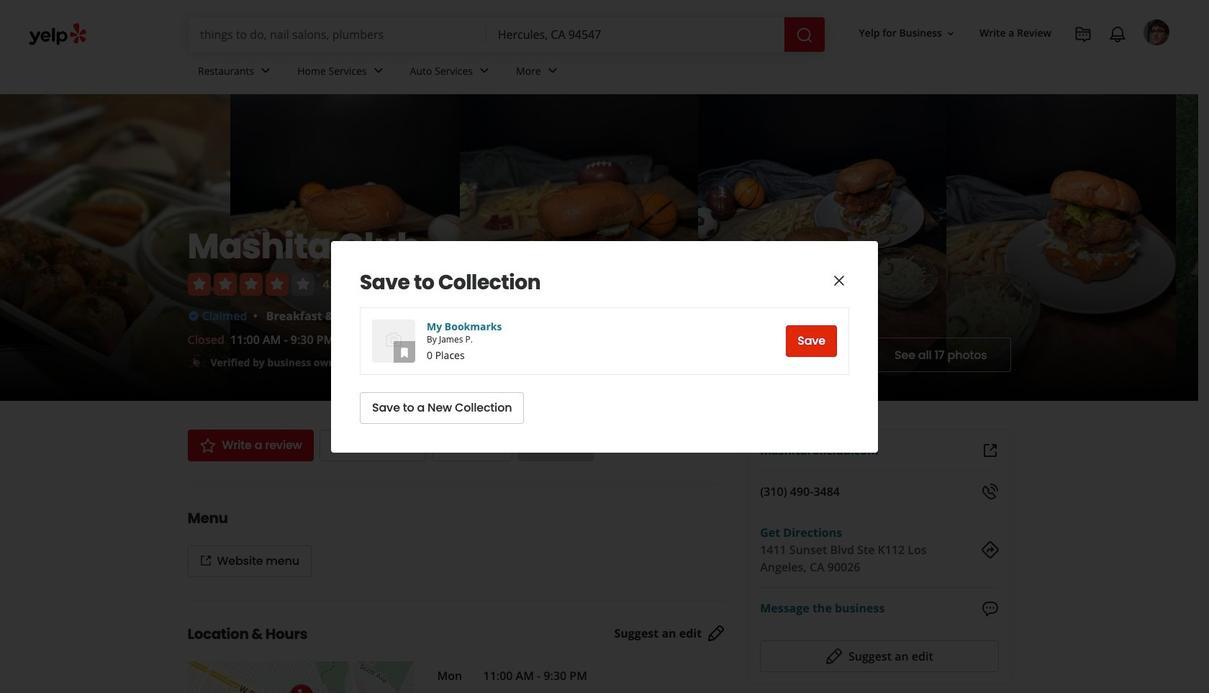 Task type: describe. For each thing, give the bounding box(es) containing it.
2 24 chevron down v2 image from the left
[[476, 62, 493, 79]]

business phone number image
[[981, 483, 999, 500]]

0 vertical spatial 24 camera v2 image
[[385, 331, 402, 348]]

16 save v2 image
[[399, 347, 410, 358]]

4.2 star rating image
[[188, 273, 314, 296]]

16 chevron down v2 image
[[945, 28, 957, 39]]

map image
[[188, 662, 414, 693]]

notifications image
[[1109, 26, 1127, 43]]

0 vertical spatial 24 pencil v2 image
[[708, 625, 725, 642]]

24 save outline v2 image
[[531, 437, 548, 454]]

3 24 chevron down v2 image from the left
[[544, 62, 561, 79]]

close image
[[831, 272, 848, 290]]

projects image
[[1075, 26, 1092, 43]]

1 photo of mashita club - los angeles, ca, us. image from the left
[[698, 94, 946, 401]]

1 24 chevron down v2 image from the left
[[370, 62, 387, 79]]



Task type: locate. For each thing, give the bounding box(es) containing it.
photo of mashita club - los angeles, ca, us. hot chicken sandwich image
[[460, 94, 698, 401]]

2 horizontal spatial 24 chevron down v2 image
[[544, 62, 561, 79]]

photo of mashita club - los angeles, ca, us. chicken sandwich image
[[230, 94, 460, 401]]

1 vertical spatial 24 pencil v2 image
[[826, 648, 843, 665]]

menu element
[[164, 484, 725, 577]]

1 horizontal spatial 24 pencil v2 image
[[826, 648, 843, 665]]

24 chevron down v2 image
[[257, 62, 274, 79]]

0 horizontal spatial photo of mashita club - los angeles, ca, us. image
[[698, 94, 946, 401]]

2 photo of mashita club - los angeles, ca, us. image from the left
[[1176, 94, 1209, 401]]

business categories element
[[186, 52, 1170, 94]]

24 pencil v2 image
[[708, 625, 725, 642], [826, 648, 843, 665]]

24 share v2 image
[[444, 437, 462, 454]]

directions to the business image
[[981, 541, 999, 559], [981, 541, 999, 559]]

16 claim filled v2 image
[[188, 310, 199, 322]]

photo of mashita club - los angeles, ca, us. spicy chicken sandwich image
[[946, 94, 1176, 401]]

16 external link v2 image
[[200, 555, 211, 567]]

region
[[360, 270, 849, 424]]

None search field
[[189, 17, 825, 52]]

search image
[[796, 26, 813, 44]]

photo of mashita club - los angeles, ca, us. sunset blvd roll with salmon sashimi and miso soup image
[[0, 94, 230, 401]]

1 horizontal spatial 24 camera v2 image
[[385, 331, 402, 348]]

0 horizontal spatial 24 chevron down v2 image
[[370, 62, 387, 79]]

message the business image
[[981, 600, 999, 617], [981, 600, 999, 617]]

user actions element
[[848, 18, 1190, 107]]

0 horizontal spatial 24 pencil v2 image
[[708, 625, 725, 642]]

1 horizontal spatial photo of mashita club - los angeles, ca, us. image
[[1176, 94, 1209, 401]]

business phone number image
[[981, 483, 999, 500]]

24 star v2 image
[[199, 437, 216, 454]]

location & hours element
[[164, 600, 748, 693]]

24 chevron down v2 image
[[370, 62, 387, 79], [476, 62, 493, 79], [544, 62, 561, 79]]

photo of mashita club - los angeles, ca, us. image
[[698, 94, 946, 401], [1176, 94, 1209, 401]]

0 horizontal spatial 24 camera v2 image
[[332, 437, 349, 454]]

1 horizontal spatial 24 chevron down v2 image
[[476, 62, 493, 79]]

1 vertical spatial 24 camera v2 image
[[332, 437, 349, 454]]

business website image
[[981, 442, 999, 459], [981, 442, 999, 459]]

24 camera v2 image
[[385, 331, 402, 348], [332, 437, 349, 454]]

dialog
[[0, 0, 1209, 693]]



Task type: vqa. For each thing, say whether or not it's contained in the screenshot.
USER ACTIONS element on the top
yes



